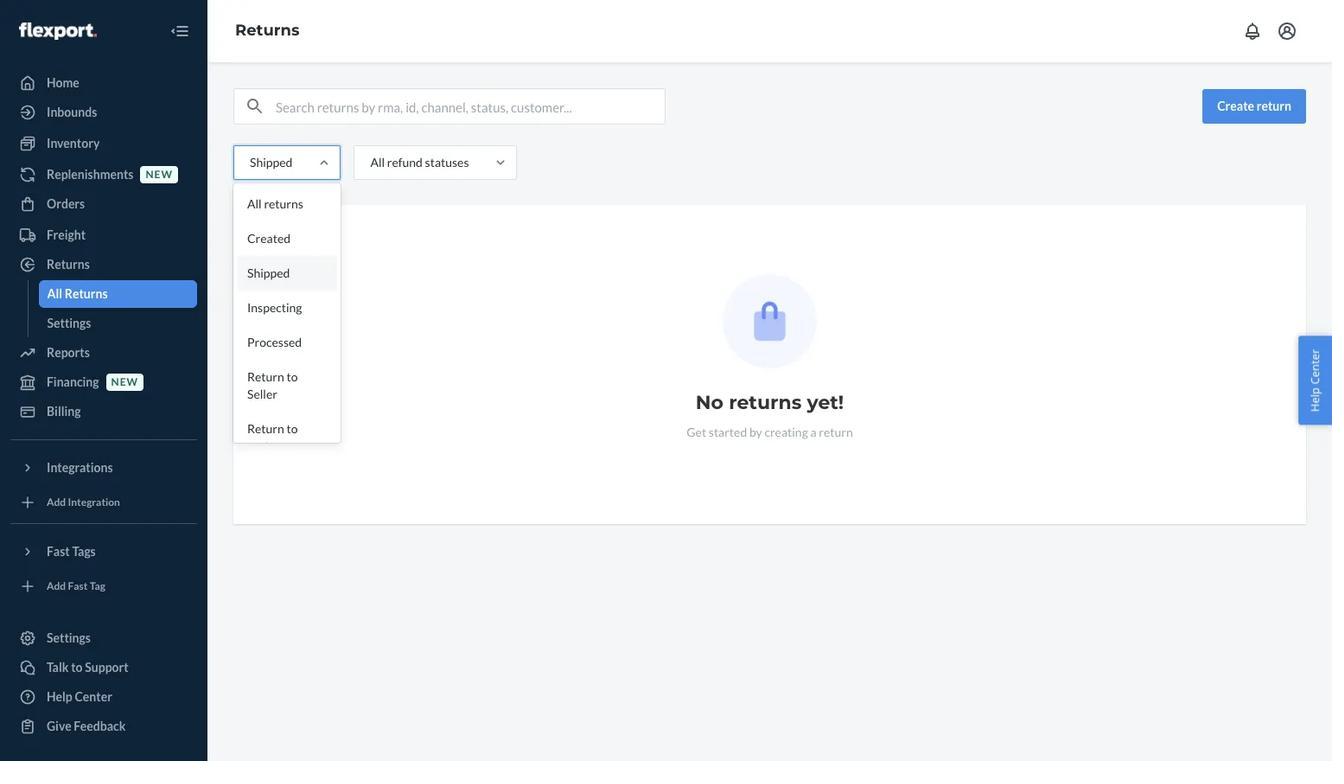 Task type: locate. For each thing, give the bounding box(es) containing it.
to down processed
[[287, 369, 298, 384]]

help center
[[1308, 349, 1323, 412], [47, 689, 112, 704]]

2 horizontal spatial all
[[370, 155, 385, 169]]

fast left tag
[[68, 580, 88, 593]]

add fast tag link
[[10, 572, 197, 600]]

home
[[47, 75, 79, 90]]

get started by creating a return
[[687, 425, 853, 439]]

return up customer
[[247, 421, 284, 436]]

new down reports link
[[111, 376, 138, 389]]

home link
[[10, 69, 197, 97]]

to for support
[[71, 660, 83, 675]]

0 vertical spatial return
[[1257, 99, 1292, 113]]

shipped
[[250, 155, 293, 169], [247, 265, 290, 280]]

add inside add integration link
[[47, 496, 66, 509]]

help
[[1308, 387, 1323, 412], [47, 689, 72, 704]]

0 vertical spatial help
[[1308, 387, 1323, 412]]

1 return from the top
[[247, 369, 284, 384]]

shipped up all returns
[[250, 155, 293, 169]]

to for customer
[[287, 421, 298, 436]]

yet!
[[807, 391, 844, 414]]

1 vertical spatial returns link
[[10, 251, 197, 278]]

0 vertical spatial add
[[47, 496, 66, 509]]

0 vertical spatial help center
[[1308, 349, 1323, 412]]

flexport logo image
[[19, 22, 97, 40]]

1 settings from the top
[[47, 316, 91, 330]]

seller
[[247, 387, 278, 401]]

freight
[[47, 227, 86, 242]]

fast left tags
[[47, 544, 70, 559]]

settings link
[[38, 310, 197, 337], [10, 624, 197, 652]]

0 vertical spatial fast
[[47, 544, 70, 559]]

close navigation image
[[169, 21, 190, 42]]

1 vertical spatial return
[[247, 421, 284, 436]]

2 vertical spatial all
[[47, 286, 62, 301]]

0 vertical spatial all
[[370, 155, 385, 169]]

0 vertical spatial to
[[287, 369, 298, 384]]

return inside return to seller
[[247, 369, 284, 384]]

financing
[[47, 374, 99, 389]]

all returns link
[[38, 280, 197, 308]]

0 horizontal spatial returns link
[[10, 251, 197, 278]]

returns up "created" on the left top of the page
[[264, 196, 303, 211]]

all down freight
[[47, 286, 62, 301]]

add integration link
[[10, 489, 197, 516]]

add left integration
[[47, 496, 66, 509]]

0 vertical spatial new
[[146, 168, 173, 181]]

1 horizontal spatial returns
[[729, 391, 802, 414]]

2 return from the top
[[247, 421, 284, 436]]

1 vertical spatial return
[[819, 425, 853, 439]]

returns for no
[[729, 391, 802, 414]]

add fast tag
[[47, 580, 105, 593]]

0 vertical spatial return
[[247, 369, 284, 384]]

1 horizontal spatial returns link
[[235, 21, 300, 40]]

0 horizontal spatial help center
[[47, 689, 112, 704]]

center
[[1308, 349, 1323, 385], [75, 689, 112, 704]]

1 vertical spatial new
[[111, 376, 138, 389]]

1 horizontal spatial new
[[146, 168, 173, 181]]

0 horizontal spatial all
[[47, 286, 62, 301]]

settings up reports
[[47, 316, 91, 330]]

create return
[[1218, 99, 1292, 113]]

return right create
[[1257, 99, 1292, 113]]

empty list image
[[723, 274, 817, 368]]

settings up the talk
[[47, 630, 91, 645]]

returns up get started by creating a return
[[729, 391, 802, 414]]

talk to support
[[47, 660, 129, 675]]

1 horizontal spatial center
[[1308, 349, 1323, 385]]

to inside return to seller
[[287, 369, 298, 384]]

return
[[247, 369, 284, 384], [247, 421, 284, 436]]

new
[[146, 168, 173, 181], [111, 376, 138, 389]]

0 vertical spatial center
[[1308, 349, 1323, 385]]

inventory
[[47, 136, 100, 150]]

0 horizontal spatial center
[[75, 689, 112, 704]]

add inside add fast tag link
[[47, 580, 66, 593]]

1 horizontal spatial help center
[[1308, 349, 1323, 412]]

center inside button
[[1308, 349, 1323, 385]]

all left refund
[[370, 155, 385, 169]]

return right a
[[819, 425, 853, 439]]

1 vertical spatial to
[[287, 421, 298, 436]]

settings
[[47, 316, 91, 330], [47, 630, 91, 645]]

returns
[[264, 196, 303, 211], [729, 391, 802, 414]]

add
[[47, 496, 66, 509], [47, 580, 66, 593]]

tags
[[72, 544, 96, 559]]

a
[[811, 425, 817, 439]]

returns
[[235, 21, 300, 40], [47, 257, 90, 272], [65, 286, 108, 301]]

2 add from the top
[[47, 580, 66, 593]]

new up orders link
[[146, 168, 173, 181]]

1 horizontal spatial help
[[1308, 387, 1323, 412]]

to
[[287, 369, 298, 384], [287, 421, 298, 436], [71, 660, 83, 675]]

return up seller
[[247, 369, 284, 384]]

shipped down "created" on the left top of the page
[[247, 265, 290, 280]]

processed
[[247, 335, 302, 349]]

all inside all returns link
[[47, 286, 62, 301]]

inventory link
[[10, 130, 197, 157]]

1 vertical spatial all
[[247, 196, 262, 211]]

inspecting
[[247, 300, 302, 315]]

orders link
[[10, 190, 197, 218]]

started
[[709, 425, 747, 439]]

all up "created" on the left top of the page
[[247, 196, 262, 211]]

add down fast tags
[[47, 580, 66, 593]]

help inside "link"
[[47, 689, 72, 704]]

2 settings from the top
[[47, 630, 91, 645]]

fast tags button
[[10, 538, 197, 566]]

to inside button
[[71, 660, 83, 675]]

1 vertical spatial add
[[47, 580, 66, 593]]

2 vertical spatial to
[[71, 660, 83, 675]]

to for seller
[[287, 369, 298, 384]]

1 vertical spatial help
[[47, 689, 72, 704]]

0 vertical spatial returns
[[264, 196, 303, 211]]

Search returns by rma, id, channel, status, customer... text field
[[276, 89, 665, 124]]

0 vertical spatial returns link
[[235, 21, 300, 40]]

add integration
[[47, 496, 120, 509]]

return inside return to customer
[[247, 421, 284, 436]]

0 horizontal spatial new
[[111, 376, 138, 389]]

billing
[[47, 404, 81, 419]]

return inside button
[[1257, 99, 1292, 113]]

to up customer
[[287, 421, 298, 436]]

center inside "link"
[[75, 689, 112, 704]]

1 horizontal spatial all
[[247, 196, 262, 211]]

freight link
[[10, 221, 197, 249]]

0 horizontal spatial help
[[47, 689, 72, 704]]

to right the talk
[[71, 660, 83, 675]]

new for financing
[[111, 376, 138, 389]]

fast
[[47, 544, 70, 559], [68, 580, 88, 593]]

all
[[370, 155, 385, 169], [247, 196, 262, 211], [47, 286, 62, 301]]

1 vertical spatial shipped
[[247, 265, 290, 280]]

1 vertical spatial help center
[[47, 689, 112, 704]]

1 vertical spatial fast
[[68, 580, 88, 593]]

1 add from the top
[[47, 496, 66, 509]]

2 vertical spatial returns
[[65, 286, 108, 301]]

to inside return to customer
[[287, 421, 298, 436]]

0 horizontal spatial returns
[[264, 196, 303, 211]]

1 vertical spatial settings
[[47, 630, 91, 645]]

1 vertical spatial center
[[75, 689, 112, 704]]

settings link up support
[[10, 624, 197, 652]]

1 horizontal spatial return
[[1257, 99, 1292, 113]]

returns link
[[235, 21, 300, 40], [10, 251, 197, 278]]

integrations button
[[10, 454, 197, 482]]

return
[[1257, 99, 1292, 113], [819, 425, 853, 439]]

open notifications image
[[1243, 21, 1263, 42]]

give feedback button
[[10, 713, 197, 740]]

settings link down all returns link
[[38, 310, 197, 337]]

0 vertical spatial settings
[[47, 316, 91, 330]]

1 vertical spatial returns
[[729, 391, 802, 414]]



Task type: vqa. For each thing, say whether or not it's contained in the screenshot.
Search parcels text field
no



Task type: describe. For each thing, give the bounding box(es) containing it.
statuses
[[425, 155, 469, 169]]

all for all returns
[[247, 196, 262, 211]]

no returns yet!
[[696, 391, 844, 414]]

all for all returns
[[47, 286, 62, 301]]

no
[[696, 391, 724, 414]]

help inside button
[[1308, 387, 1323, 412]]

inbounds link
[[10, 99, 197, 126]]

1 vertical spatial returns
[[47, 257, 90, 272]]

0 vertical spatial settings link
[[38, 310, 197, 337]]

talk
[[47, 660, 69, 675]]

return to customer
[[247, 421, 298, 453]]

tag
[[90, 580, 105, 593]]

reports
[[47, 345, 90, 360]]

fast tags
[[47, 544, 96, 559]]

0 horizontal spatial return
[[819, 425, 853, 439]]

0 vertical spatial returns
[[235, 21, 300, 40]]

refund
[[387, 155, 423, 169]]

replenishments
[[47, 167, 134, 182]]

return to seller
[[247, 369, 298, 401]]

new for replenishments
[[146, 168, 173, 181]]

give
[[47, 719, 71, 733]]

returns for all
[[264, 196, 303, 211]]

add for add integration
[[47, 496, 66, 509]]

billing link
[[10, 398, 197, 425]]

support
[[85, 660, 129, 675]]

all for all refund statuses
[[370, 155, 385, 169]]

customer
[[247, 438, 297, 453]]

orders
[[47, 196, 85, 211]]

inbounds
[[47, 105, 97, 119]]

all refund statuses
[[370, 155, 469, 169]]

0 vertical spatial shipped
[[250, 155, 293, 169]]

created
[[247, 231, 291, 246]]

help center inside help center button
[[1308, 349, 1323, 412]]

give feedback
[[47, 719, 126, 733]]

create return button
[[1203, 89, 1307, 124]]

by
[[750, 425, 763, 439]]

integrations
[[47, 460, 113, 475]]

get
[[687, 425, 707, 439]]

help center link
[[10, 683, 197, 711]]

feedback
[[74, 719, 126, 733]]

reports link
[[10, 339, 197, 367]]

1 vertical spatial settings link
[[10, 624, 197, 652]]

all returns
[[47, 286, 108, 301]]

fast inside dropdown button
[[47, 544, 70, 559]]

return for customer
[[247, 421, 284, 436]]

create
[[1218, 99, 1255, 113]]

creating
[[765, 425, 808, 439]]

integration
[[68, 496, 120, 509]]

add for add fast tag
[[47, 580, 66, 593]]

return for seller
[[247, 369, 284, 384]]

help center inside help center "link"
[[47, 689, 112, 704]]

talk to support button
[[10, 654, 197, 681]]

open account menu image
[[1277, 21, 1298, 42]]

all returns
[[247, 196, 303, 211]]

help center button
[[1299, 336, 1333, 425]]



